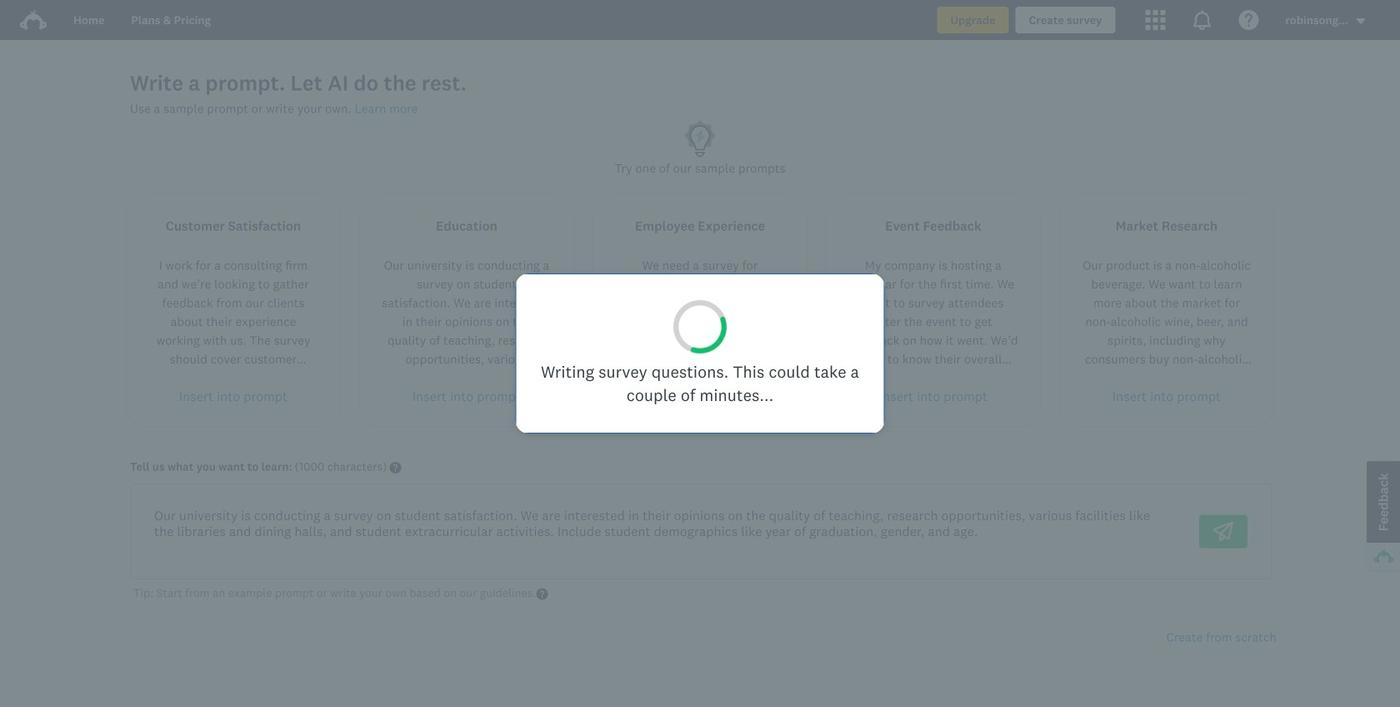 Task type: describe. For each thing, give the bounding box(es) containing it.
help icon image
[[1239, 10, 1259, 30]]

2 brand logo image from the top
[[20, 10, 47, 30]]

hover for help content image
[[536, 588, 548, 600]]



Task type: vqa. For each thing, say whether or not it's contained in the screenshot.
'TrustedSite helps keep you safe from identity theft, credit card fraud, spyware, spam, viruses and online scams' image
no



Task type: locate. For each thing, give the bounding box(es) containing it.
notification center icon image
[[1193, 10, 1213, 30]]

dropdown arrow icon image
[[1356, 15, 1367, 27], [1357, 18, 1366, 24]]

products icon image
[[1146, 10, 1166, 30], [1146, 10, 1166, 30]]

light bulb with lightning bolt inside showing a new idea image
[[680, 118, 720, 159]]

None text field
[[141, 494, 1180, 569]]

airplane icon that submits your build survey with ai prompt image
[[1214, 522, 1234, 542], [1214, 522, 1234, 542]]

brand logo image
[[20, 7, 47, 33], [20, 10, 47, 30]]

progress image
[[670, 297, 731, 357], [670, 297, 731, 357]]

progress bar
[[670, 297, 731, 357]]

hover for help content image
[[390, 462, 401, 474]]

1 brand logo image from the top
[[20, 7, 47, 33]]



